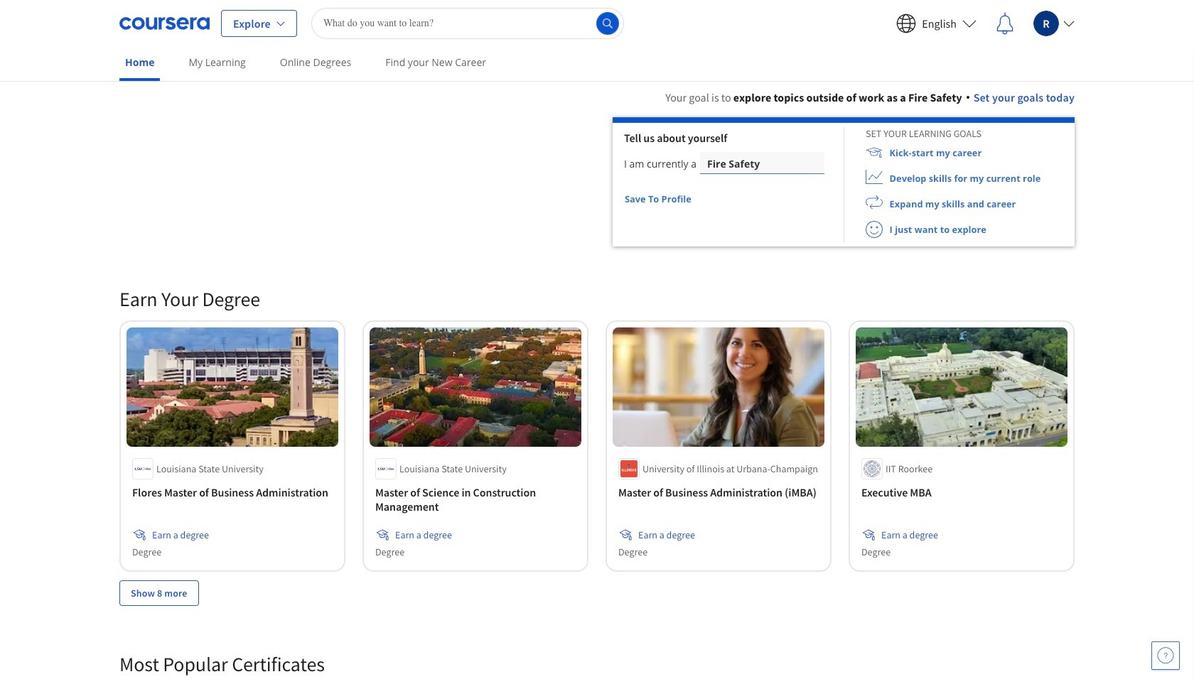 Task type: vqa. For each thing, say whether or not it's contained in the screenshot.
replied
no



Task type: locate. For each thing, give the bounding box(es) containing it.
coursera image
[[119, 12, 210, 34]]

What do you want to learn? text field
[[311, 7, 624, 39]]

None search field
[[311, 7, 624, 39]]

main content
[[0, 72, 1195, 685]]

status
[[692, 198, 700, 202]]

earn your degree collection element
[[111, 264, 1084, 629]]



Task type: describe. For each thing, give the bounding box(es) containing it.
help center image
[[1158, 648, 1175, 665]]



